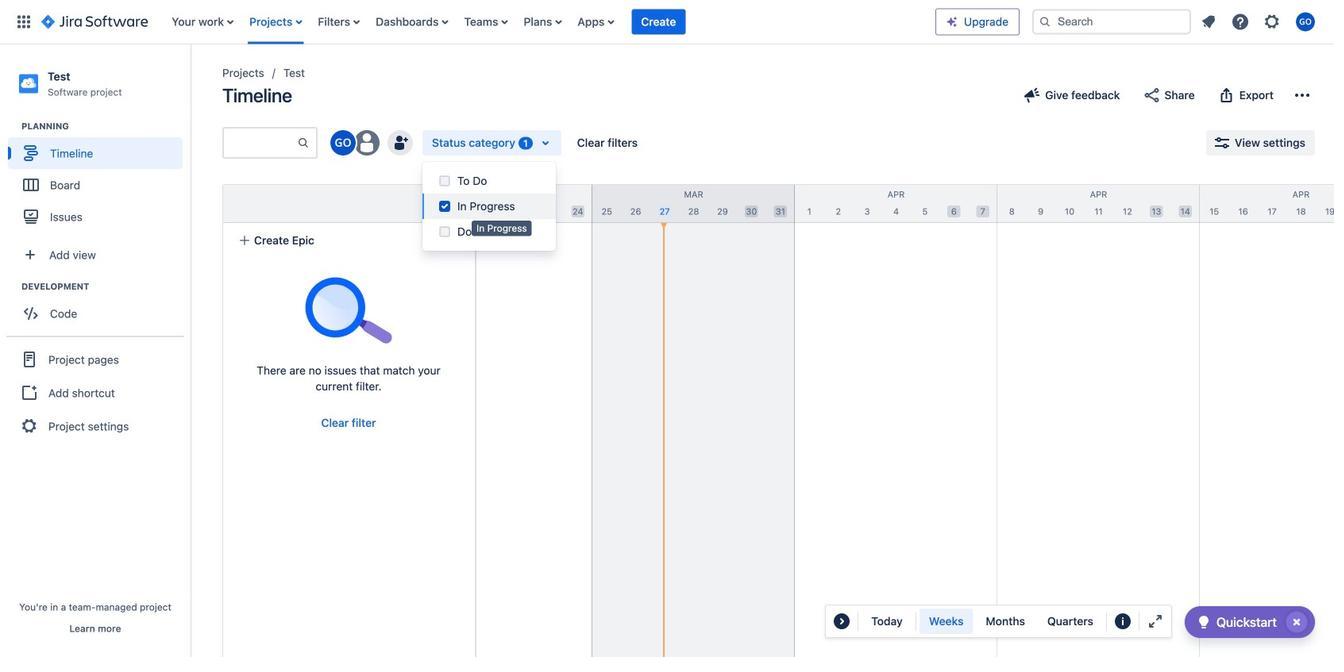 Task type: locate. For each thing, give the bounding box(es) containing it.
2 heading from the top
[[21, 281, 190, 293]]

appswitcher icon image
[[14, 12, 33, 31]]

search image
[[1039, 15, 1052, 28]]

jira software image
[[41, 12, 148, 31], [41, 12, 148, 31]]

row
[[223, 185, 475, 223]]

None search field
[[1033, 9, 1191, 35]]

your profile and settings image
[[1296, 12, 1315, 31]]

sidebar navigation image
[[173, 64, 208, 95]]

timeline grid
[[187, 184, 1334, 658]]

2 column header from the left
[[390, 185, 593, 222]]

primary element
[[10, 0, 936, 44]]

3 column header from the left
[[593, 185, 795, 222]]

banner
[[0, 0, 1334, 44]]

export icon image
[[1217, 86, 1236, 105]]

enter full screen image
[[1146, 612, 1165, 631]]

row group
[[222, 184, 475, 223]]

legend image
[[1114, 612, 1133, 631]]

1 heading from the top
[[21, 120, 190, 133]]

tooltip
[[472, 221, 532, 236]]

list item
[[632, 0, 686, 44]]

list
[[164, 0, 936, 44], [1195, 8, 1325, 36]]

1 vertical spatial heading
[[21, 281, 190, 293]]

row inside row group
[[223, 185, 475, 223]]

group
[[8, 120, 190, 238], [8, 281, 190, 335], [6, 336, 184, 449], [920, 609, 1103, 635]]

planning image
[[2, 117, 21, 136]]

6 column header from the left
[[1200, 185, 1334, 222]]

0 vertical spatial heading
[[21, 120, 190, 133]]

column header
[[187, 185, 390, 222], [390, 185, 593, 222], [593, 185, 795, 222], [795, 185, 998, 222], [998, 185, 1200, 222], [1200, 185, 1334, 222]]

1 horizontal spatial list
[[1195, 8, 1325, 36]]

heading
[[21, 120, 190, 133], [21, 281, 190, 293]]



Task type: describe. For each thing, give the bounding box(es) containing it.
row group inside timeline grid
[[222, 184, 475, 223]]

check image
[[1195, 613, 1214, 632]]

1 column header from the left
[[187, 185, 390, 222]]

development image
[[2, 277, 21, 296]]

settings image
[[1263, 12, 1282, 31]]

Search field
[[1033, 9, 1191, 35]]

help image
[[1231, 12, 1250, 31]]

5 column header from the left
[[998, 185, 1200, 222]]

4 column header from the left
[[795, 185, 998, 222]]

add people image
[[391, 133, 410, 153]]

heading for planning image
[[21, 120, 190, 133]]

dismiss quickstart image
[[1284, 610, 1310, 635]]

0 horizontal spatial list
[[164, 0, 936, 44]]

heading for development icon
[[21, 281, 190, 293]]

Search timeline text field
[[224, 129, 297, 157]]

notifications image
[[1199, 12, 1218, 31]]

sidebar element
[[0, 44, 191, 658]]



